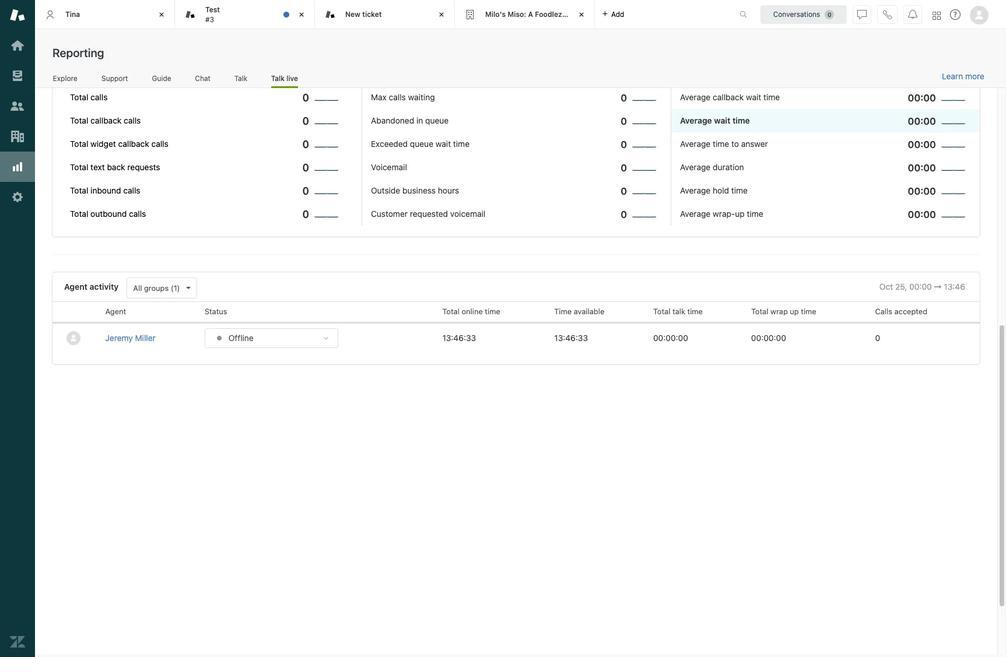 Task type: vqa. For each thing, say whether or not it's contained in the screenshot.
Miso:
yes



Task type: locate. For each thing, give the bounding box(es) containing it.
learn
[[942, 71, 963, 81]]

a
[[528, 10, 533, 19]]

2 close image from the left
[[436, 9, 447, 20]]

2 horizontal spatial close image
[[576, 9, 588, 20]]

views image
[[10, 68, 25, 83]]

conversations button
[[761, 5, 847, 24]]

close image
[[156, 9, 167, 20]]

talk right chat
[[234, 74, 248, 83]]

get help image
[[950, 9, 961, 20]]

close image
[[296, 9, 307, 20], [436, 9, 447, 20], [576, 9, 588, 20]]

1 horizontal spatial close image
[[436, 9, 447, 20]]

main element
[[0, 0, 35, 658]]

close image inside new ticket tab
[[436, 9, 447, 20]]

talk
[[234, 74, 248, 83], [271, 74, 285, 83]]

support
[[102, 74, 128, 83]]

0 horizontal spatial talk
[[234, 74, 248, 83]]

chat
[[195, 74, 211, 83]]

close image left milo's
[[436, 9, 447, 20]]

talk for talk live
[[271, 74, 285, 83]]

close image left the add dropdown button
[[576, 9, 588, 20]]

guide link
[[152, 74, 172, 86]]

close image left the new
[[296, 9, 307, 20]]

miso:
[[508, 10, 526, 19]]

tabs tab list
[[35, 0, 728, 29]]

zendesk products image
[[933, 11, 941, 20]]

#3
[[205, 15, 214, 24]]

talk link
[[234, 74, 248, 86]]

zendesk image
[[10, 635, 25, 650]]

talk left "live"
[[271, 74, 285, 83]]

button displays agent's chat status as invisible. image
[[858, 10, 867, 19]]

milo's miso: a foodlez subsidiary
[[485, 10, 601, 19]]

close image for milo's miso: a foodlez subsidiary
[[576, 9, 588, 20]]

1 close image from the left
[[296, 9, 307, 20]]

test #3
[[205, 5, 220, 24]]

tab
[[175, 0, 315, 29]]

new ticket
[[345, 10, 382, 19]]

3 close image from the left
[[576, 9, 588, 20]]

get started image
[[10, 38, 25, 53]]

milo's miso: a foodlez subsidiary tab
[[455, 0, 601, 29]]

tina tab
[[35, 0, 175, 29]]

1 talk from the left
[[234, 74, 248, 83]]

new
[[345, 10, 361, 19]]

0 horizontal spatial close image
[[296, 9, 307, 20]]

close image inside milo's miso: a foodlez subsidiary tab
[[576, 9, 588, 20]]

close image inside tab
[[296, 9, 307, 20]]

add button
[[595, 0, 632, 29]]

2 talk from the left
[[271, 74, 285, 83]]

1 horizontal spatial talk
[[271, 74, 285, 83]]

customers image
[[10, 99, 25, 114]]

foodlez
[[535, 10, 562, 19]]



Task type: describe. For each thing, give the bounding box(es) containing it.
reporting
[[53, 46, 104, 60]]

support link
[[101, 74, 128, 86]]

subsidiary
[[564, 10, 601, 19]]

guide
[[152, 74, 171, 83]]

close image for new ticket
[[436, 9, 447, 20]]

zendesk support image
[[10, 8, 25, 23]]

live
[[287, 74, 298, 83]]

test
[[205, 5, 220, 14]]

reporting image
[[10, 159, 25, 174]]

new ticket tab
[[315, 0, 455, 29]]

organizations image
[[10, 129, 25, 144]]

learn more link
[[942, 71, 985, 82]]

talk live
[[271, 74, 298, 83]]

admin image
[[10, 190, 25, 205]]

explore
[[53, 74, 77, 83]]

conversations
[[773, 10, 820, 18]]

notifications image
[[908, 10, 918, 19]]

more
[[966, 71, 985, 81]]

add
[[611, 10, 625, 18]]

ticket
[[362, 10, 382, 19]]

talk live link
[[271, 74, 298, 88]]

tina
[[65, 10, 80, 19]]

explore link
[[53, 74, 78, 86]]

milo's
[[485, 10, 506, 19]]

tab containing test
[[175, 0, 315, 29]]

chat link
[[195, 74, 211, 86]]

learn more
[[942, 71, 985, 81]]

talk for talk
[[234, 74, 248, 83]]



